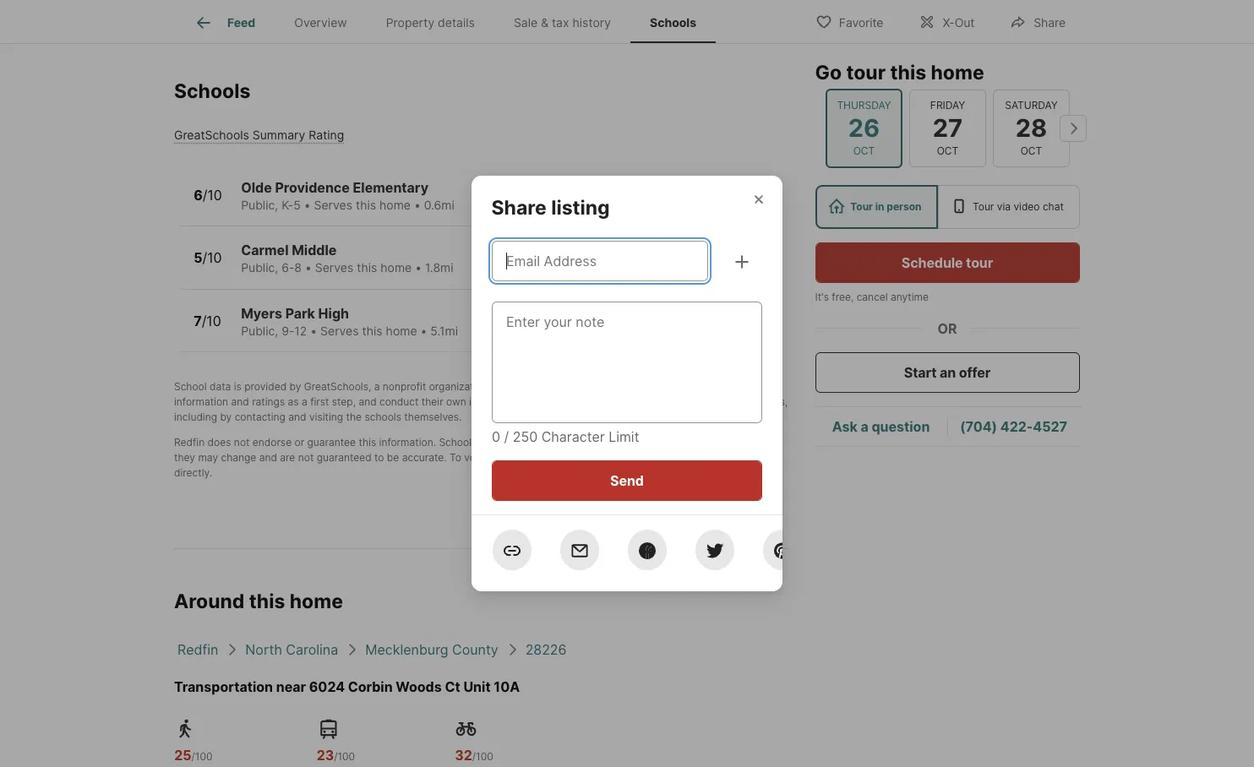 Task type: vqa. For each thing, say whether or not it's contained in the screenshot.
VISITING
yes



Task type: locate. For each thing, give the bounding box(es) containing it.
serves inside olde providence elementary public, k-5 • serves this home • 0.6mi
[[314, 198, 352, 212]]

used
[[659, 436, 683, 449]]

oct down 26
[[853, 145, 875, 157]]

0 horizontal spatial schools
[[174, 80, 250, 103]]

tour right schedule
[[966, 254, 994, 271]]

a left first on the bottom of the page
[[302, 396, 307, 409]]

share inside share listing element
[[492, 196, 547, 220]]

limit
[[609, 428, 639, 445]]

mecklenburg county link
[[365, 642, 498, 658]]

schools down renters
[[660, 396, 697, 409]]

redfin up transportation
[[177, 642, 218, 658]]

the inside guaranteed to be accurate. to verify school enrollment eligibility, contact the school district directly.
[[668, 452, 684, 464]]

/100 down unit
[[472, 751, 493, 763]]

and down ,
[[359, 396, 377, 409]]

tour for schedule
[[966, 254, 994, 271]]

to down information.
[[374, 452, 384, 464]]

schools up greatschools summary rating link
[[174, 80, 250, 103]]

enrollment
[[528, 452, 579, 464]]

greatschools up 6 /10
[[174, 128, 249, 142]]

250
[[513, 428, 538, 445]]

0 vertical spatial share
[[1034, 15, 1066, 29]]

cancel
[[857, 291, 888, 303]]

1 horizontal spatial schools
[[660, 396, 697, 409]]

this inside carmel middle public, 6-8 • serves this home • 1.8mi
[[357, 261, 377, 275]]

/
[[504, 428, 509, 445]]

as right used
[[686, 436, 697, 449]]

home up friday
[[931, 61, 985, 85]]

2 oct from the left
[[937, 145, 959, 157]]

1 vertical spatial as
[[686, 436, 697, 449]]

or right "endorse"
[[295, 436, 304, 449]]

tour left via
[[973, 200, 995, 213]]

ask
[[833, 419, 858, 436]]

/100 inside 32 /100
[[472, 751, 493, 763]]

0 vertical spatial to
[[533, 396, 543, 409]]

a left reference
[[699, 436, 705, 449]]

myers park high public, 9-12 • serves this home • 5.1mi
[[241, 305, 458, 338]]

school up the to in the bottom of the page
[[439, 436, 472, 449]]

directly.
[[174, 467, 212, 480]]

1 vertical spatial by
[[220, 411, 232, 424]]

district
[[721, 452, 755, 464]]

0 horizontal spatial school
[[174, 381, 207, 393]]

1 horizontal spatial are
[[568, 436, 584, 449]]

public, inside myers park high public, 9-12 • serves this home • 5.1mi
[[241, 324, 278, 338]]

buyers
[[592, 381, 625, 393]]

0 vertical spatial redfin
[[494, 381, 524, 393]]

school left districts,
[[712, 396, 744, 409]]

be inside the school service boundaries are intended to be used as a reference only; they may change and are not
[[644, 436, 656, 449]]

1 horizontal spatial as
[[686, 436, 697, 449]]

a right ask
[[861, 419, 869, 436]]

may
[[198, 452, 218, 464]]

tour inside option
[[851, 200, 873, 213]]

this up myers park high public, 9-12 • serves this home • 5.1mi at the left of page
[[357, 261, 377, 275]]

are up enrollment
[[568, 436, 584, 449]]

school
[[712, 396, 744, 409], [494, 452, 525, 464], [687, 452, 719, 464]]

and inside the school service boundaries are intended to be used as a reference only; they may change and are not
[[259, 452, 277, 464]]

home down elementary
[[379, 198, 411, 212]]

oct inside thursday 26 oct
[[853, 145, 875, 157]]

1 horizontal spatial the
[[668, 452, 684, 464]]

oct down the 27
[[937, 145, 959, 157]]

mecklenburg
[[365, 642, 448, 658]]

•
[[304, 198, 311, 212], [414, 198, 421, 212], [305, 261, 312, 275], [415, 261, 422, 275], [310, 324, 317, 338], [420, 324, 427, 338]]

school inside the school service boundaries are intended to be used as a reference only; they may change and are not
[[439, 436, 472, 449]]

0 vertical spatial serves
[[314, 198, 352, 212]]

5 down 6
[[194, 249, 202, 266]]

home left 1.8mi
[[381, 261, 412, 275]]

2 /100 from the left
[[334, 751, 355, 763]]

home left 5.1mi
[[386, 324, 417, 338]]

school inside first step, and conduct their own investigation to determine their desired schools or school districts, including by contacting and visiting the schools themselves.
[[712, 396, 744, 409]]

1 vertical spatial are
[[280, 452, 295, 464]]

oct inside saturday 28 oct
[[1021, 145, 1042, 157]]

list box
[[816, 185, 1080, 229]]

8
[[294, 261, 302, 275]]

• right 8
[[305, 261, 312, 275]]

0 horizontal spatial the
[[346, 411, 362, 424]]

/100 down transportation
[[191, 751, 212, 763]]

0 vertical spatial be
[[644, 436, 656, 449]]

tour for tour via video chat
[[973, 200, 995, 213]]

not down redfin does not endorse or guarantee this information.
[[298, 452, 314, 464]]

by inside first step, and conduct their own investigation to determine their desired schools or school districts, including by contacting and visiting the schools themselves.
[[220, 411, 232, 424]]

oct down 28
[[1021, 145, 1042, 157]]

/10 left carmel
[[202, 249, 222, 266]]

mecklenburg county
[[365, 642, 498, 658]]

step,
[[332, 396, 356, 409]]

3 public, from the top
[[241, 324, 278, 338]]

send button
[[492, 461, 762, 501]]

1 horizontal spatial /100
[[334, 751, 355, 763]]

0 horizontal spatial to
[[374, 452, 384, 464]]

None button
[[826, 89, 903, 168], [909, 89, 986, 167], [993, 89, 1070, 167], [826, 89, 903, 168], [909, 89, 986, 167], [993, 89, 1070, 167]]

0 horizontal spatial by
[[220, 411, 232, 424]]

1 horizontal spatial be
[[644, 436, 656, 449]]

school data is provided by greatschools
[[174, 381, 368, 393]]

to down recommends
[[533, 396, 543, 409]]

this down elementary
[[356, 198, 376, 212]]

tab list
[[174, 0, 729, 43]]

6 /10
[[194, 186, 222, 203]]

school up information at the left
[[174, 381, 207, 393]]

1 vertical spatial schools
[[365, 411, 401, 424]]

and down "endorse"
[[259, 452, 277, 464]]

1 horizontal spatial or
[[700, 396, 710, 409]]

by right provided
[[289, 381, 301, 393]]

1 horizontal spatial tour
[[966, 254, 994, 271]]

tour left in
[[851, 200, 873, 213]]

intended
[[587, 436, 629, 449]]

renters
[[649, 381, 683, 393]]

north carolina
[[245, 642, 338, 658]]

1 horizontal spatial oct
[[937, 145, 959, 157]]

be down information.
[[387, 452, 399, 464]]

serves inside carmel middle public, 6-8 • serves this home • 1.8mi
[[315, 261, 353, 275]]

0 horizontal spatial share
[[492, 196, 547, 220]]

serves for elementary
[[314, 198, 352, 212]]

0 horizontal spatial not
[[234, 436, 250, 449]]

share inside share button
[[1034, 15, 1066, 29]]

0 horizontal spatial schools
[[365, 411, 401, 424]]

0 horizontal spatial their
[[421, 396, 443, 409]]

tour for go
[[847, 61, 886, 85]]

1 horizontal spatial 5
[[293, 198, 301, 212]]

Enter your note text field
[[506, 312, 748, 413]]

0 vertical spatial school
[[174, 381, 207, 393]]

5 inside olde providence elementary public, k-5 • serves this home • 0.6mi
[[293, 198, 301, 212]]

to up contact
[[632, 436, 641, 449]]

0 horizontal spatial be
[[387, 452, 399, 464]]

x-
[[943, 15, 955, 29]]

ratings
[[252, 396, 285, 409]]

schedule
[[902, 254, 963, 271]]

share listing element
[[492, 176, 631, 220]]

the down step, at the bottom left of page
[[346, 411, 362, 424]]

3 /100 from the left
[[472, 751, 493, 763]]

their down buyers at the left of page
[[597, 396, 619, 409]]

property details tab
[[367, 3, 494, 43]]

0 horizontal spatial /100
[[191, 751, 212, 763]]

public, inside carmel middle public, 6-8 • serves this home • 1.8mi
[[241, 261, 278, 275]]

0 vertical spatial 5
[[293, 198, 301, 212]]

redfin up they
[[174, 436, 205, 449]]

serves inside myers park high public, 9-12 • serves this home • 5.1mi
[[320, 324, 359, 338]]

greatschools inside , a nonprofit organization. redfin recommends buyers and renters use greatschools information and ratings as a
[[706, 381, 770, 393]]

2 vertical spatial public,
[[241, 324, 278, 338]]

0 horizontal spatial tour
[[851, 200, 873, 213]]

2 horizontal spatial /100
[[472, 751, 493, 763]]

this inside myers park high public, 9-12 • serves this home • 5.1mi
[[362, 324, 383, 338]]

listing
[[552, 196, 610, 220]]

to
[[450, 452, 461, 464]]

0 horizontal spatial oct
[[853, 145, 875, 157]]

1 vertical spatial public,
[[241, 261, 278, 275]]

3 oct from the left
[[1021, 145, 1042, 157]]

0 horizontal spatial as
[[288, 396, 299, 409]]

information.
[[379, 436, 436, 449]]

oct inside friday 27 oct
[[937, 145, 959, 157]]

2 public, from the top
[[241, 261, 278, 275]]

rating
[[309, 128, 344, 142]]

1 vertical spatial the
[[668, 452, 684, 464]]

schedule tour
[[902, 254, 994, 271]]

their up themselves.
[[421, 396, 443, 409]]

send
[[610, 472, 644, 489]]

endorse
[[252, 436, 292, 449]]

this up the north
[[249, 590, 285, 614]]

data
[[210, 381, 231, 393]]

2 vertical spatial redfin
[[177, 642, 218, 658]]

greatschools up step, at the bottom left of page
[[304, 381, 368, 393]]

1 horizontal spatial not
[[298, 452, 314, 464]]

0 vertical spatial tour
[[847, 61, 886, 85]]

/100 inside '23 /100'
[[334, 751, 355, 763]]

1 horizontal spatial schools
[[650, 15, 696, 30]]

5 /10
[[194, 249, 222, 266]]

,
[[368, 381, 371, 393]]

1 horizontal spatial greatschools
[[304, 381, 368, 393]]

public, inside olde providence elementary public, k-5 • serves this home • 0.6mi
[[241, 198, 278, 212]]

1 horizontal spatial share
[[1034, 15, 1066, 29]]

to inside guaranteed to be accurate. to verify school enrollment eligibility, contact the school district directly.
[[374, 452, 384, 464]]

2 horizontal spatial to
[[632, 436, 641, 449]]

public, down myers
[[241, 324, 278, 338]]

not up change
[[234, 436, 250, 449]]

the down used
[[668, 452, 684, 464]]

Email Address text field
[[506, 251, 694, 271]]

or inside first step, and conduct their own investigation to determine their desired schools or school districts, including by contacting and visiting the schools themselves.
[[700, 396, 710, 409]]

1 vertical spatial to
[[632, 436, 641, 449]]

23 /100
[[317, 747, 355, 764]]

/10
[[203, 186, 222, 203], [202, 249, 222, 266], [202, 312, 221, 329]]

• down the providence
[[304, 198, 311, 212]]

• left 0.6mi
[[414, 198, 421, 212]]

1 vertical spatial be
[[387, 452, 399, 464]]

/10 left olde on the left of page
[[203, 186, 222, 203]]

tour inside button
[[966, 254, 994, 271]]

school for service
[[439, 436, 472, 449]]

1 tour from the left
[[851, 200, 873, 213]]

thursday
[[837, 99, 891, 111]]

be up contact
[[644, 436, 656, 449]]

provided
[[244, 381, 287, 393]]

1 vertical spatial tour
[[966, 254, 994, 271]]

home
[[931, 61, 985, 85], [379, 198, 411, 212], [381, 261, 412, 275], [386, 324, 417, 338], [290, 590, 343, 614]]

person
[[887, 200, 922, 213]]

0 vertical spatial or
[[700, 396, 710, 409]]

1 vertical spatial redfin
[[174, 436, 205, 449]]

out
[[955, 15, 975, 29]]

saturday
[[1005, 99, 1058, 111]]

public, down olde on the left of page
[[241, 198, 278, 212]]

1 vertical spatial share
[[492, 196, 547, 220]]

public, down carmel
[[241, 261, 278, 275]]

&
[[541, 15, 549, 30]]

1 horizontal spatial their
[[597, 396, 619, 409]]

0 vertical spatial as
[[288, 396, 299, 409]]

schedule tour button
[[816, 243, 1080, 283]]

districts,
[[747, 396, 788, 409]]

unit
[[463, 679, 491, 696]]

5 down the providence
[[293, 198, 301, 212]]

as right ratings
[[288, 396, 299, 409]]

share listing dialog
[[472, 176, 803, 592]]

start
[[905, 364, 937, 381]]

to inside first step, and conduct their own investigation to determine their desired schools or school districts, including by contacting and visiting the schools themselves.
[[533, 396, 543, 409]]

1 vertical spatial 5
[[194, 249, 202, 266]]

as
[[288, 396, 299, 409], [686, 436, 697, 449]]

1 horizontal spatial tour
[[973, 200, 995, 213]]

1 horizontal spatial to
[[533, 396, 543, 409]]

next image
[[1060, 115, 1087, 142]]

own
[[446, 396, 466, 409]]

go
[[816, 61, 842, 85]]

serves down the providence
[[314, 198, 352, 212]]

near
[[276, 679, 306, 696]]

0 vertical spatial by
[[289, 381, 301, 393]]

and
[[628, 381, 646, 393], [231, 396, 249, 409], [359, 396, 377, 409], [288, 411, 306, 424], [259, 452, 277, 464]]

greatschools up districts,
[[706, 381, 770, 393]]

1 vertical spatial not
[[298, 452, 314, 464]]

sale
[[514, 15, 538, 30]]

guarantee
[[307, 436, 356, 449]]

2 tour from the left
[[973, 200, 995, 213]]

1 /100 from the left
[[191, 751, 212, 763]]

x-out
[[943, 15, 975, 29]]

schools
[[650, 15, 696, 30], [174, 80, 250, 103]]

schools down the conduct
[[365, 411, 401, 424]]

12
[[294, 324, 307, 338]]

feed
[[227, 15, 255, 30]]

/10 left myers
[[202, 312, 221, 329]]

/100 inside 25 /100
[[191, 751, 212, 763]]

0 vertical spatial /10
[[203, 186, 222, 203]]

property details
[[386, 15, 475, 30]]

only;
[[757, 436, 780, 449]]

school for data
[[174, 381, 207, 393]]

1 horizontal spatial by
[[289, 381, 301, 393]]

2 vertical spatial /10
[[202, 312, 221, 329]]

1 public, from the top
[[241, 198, 278, 212]]

elementary
[[353, 179, 429, 196]]

accurate.
[[402, 452, 447, 464]]

or down use
[[700, 396, 710, 409]]

free,
[[832, 291, 854, 303]]

tour inside option
[[973, 200, 995, 213]]

/10 for 7
[[202, 312, 221, 329]]

serves down high
[[320, 324, 359, 338]]

serves for high
[[320, 324, 359, 338]]

0 horizontal spatial 5
[[194, 249, 202, 266]]

redfin
[[494, 381, 524, 393], [174, 436, 205, 449], [177, 642, 218, 658]]

1 oct from the left
[[853, 145, 875, 157]]

1 vertical spatial or
[[295, 436, 304, 449]]

0 vertical spatial schools
[[650, 15, 696, 30]]

by up does
[[220, 411, 232, 424]]

this up guaranteed
[[359, 436, 376, 449]]

this up ,
[[362, 324, 383, 338]]

0 vertical spatial the
[[346, 411, 362, 424]]

this up thursday
[[891, 61, 927, 85]]

serves down middle
[[315, 261, 353, 275]]

redfin up investigation
[[494, 381, 524, 393]]

change
[[221, 452, 256, 464]]

oct for 27
[[937, 145, 959, 157]]

0 vertical spatial public,
[[241, 198, 278, 212]]

1 horizontal spatial school
[[439, 436, 472, 449]]

schools right history
[[650, 15, 696, 30]]

2 vertical spatial to
[[374, 452, 384, 464]]

not
[[234, 436, 250, 449], [298, 452, 314, 464]]

2 horizontal spatial oct
[[1021, 145, 1042, 157]]

are down "endorse"
[[280, 452, 295, 464]]

1 vertical spatial school
[[439, 436, 472, 449]]

0 horizontal spatial tour
[[847, 61, 886, 85]]

0 horizontal spatial greatschools
[[174, 128, 249, 142]]

oct
[[853, 145, 875, 157], [937, 145, 959, 157], [1021, 145, 1042, 157]]

tour up thursday
[[847, 61, 886, 85]]

2 vertical spatial serves
[[320, 324, 359, 338]]

0.6mi
[[424, 198, 455, 212]]

/100 down transportation near 6024 corbin woods ct unit 10a at the bottom of the page
[[334, 751, 355, 763]]

2 horizontal spatial greatschools
[[706, 381, 770, 393]]

schools tab
[[630, 3, 716, 43]]

1 vertical spatial /10
[[202, 249, 222, 266]]

carolina
[[286, 642, 338, 658]]

as inside the school service boundaries are intended to be used as a reference only; they may change and are not
[[686, 436, 697, 449]]

1 vertical spatial serves
[[315, 261, 353, 275]]

history
[[573, 15, 611, 30]]



Task type: describe. For each thing, give the bounding box(es) containing it.
eligibility,
[[582, 452, 626, 464]]

overview tab
[[275, 3, 367, 43]]

thursday 26 oct
[[837, 99, 891, 157]]

to inside the school service boundaries are intended to be used as a reference only; they may change and are not
[[632, 436, 641, 449]]

via
[[997, 200, 1011, 213]]

is
[[234, 381, 242, 393]]

the inside first step, and conduct their own investigation to determine their desired schools or school districts, including by contacting and visiting the schools themselves.
[[346, 411, 362, 424]]

0 vertical spatial schools
[[660, 396, 697, 409]]

home inside carmel middle public, 6-8 • serves this home • 1.8mi
[[381, 261, 412, 275]]

home inside myers park high public, 9-12 • serves this home • 5.1mi
[[386, 324, 417, 338]]

k-
[[282, 198, 293, 212]]

0 vertical spatial not
[[234, 436, 250, 449]]

4527
[[1033, 419, 1068, 436]]

guaranteed to be accurate. to verify school enrollment eligibility, contact the school district directly.
[[174, 452, 755, 480]]

and down is
[[231, 396, 249, 409]]

chat
[[1043, 200, 1064, 213]]

redfin link
[[177, 642, 218, 658]]

summary
[[253, 128, 305, 142]]

6024
[[309, 679, 345, 696]]

olde
[[241, 179, 272, 196]]

north
[[245, 642, 282, 658]]

not inside the school service boundaries are intended to be used as a reference only; they may change and are not
[[298, 452, 314, 464]]

conduct
[[379, 396, 419, 409]]

it's
[[816, 291, 829, 303]]

tour for tour in person
[[851, 200, 873, 213]]

10a
[[494, 679, 520, 696]]

share for share listing
[[492, 196, 547, 220]]

desired
[[622, 396, 657, 409]]

redfin does not endorse or guarantee this information.
[[174, 436, 436, 449]]

a right ,
[[374, 381, 380, 393]]

oct for 28
[[1021, 145, 1042, 157]]

home up carolina
[[290, 590, 343, 614]]

woods
[[396, 679, 442, 696]]

tour in person option
[[816, 185, 939, 229]]

0 horizontal spatial are
[[280, 452, 295, 464]]

recommends
[[527, 381, 590, 393]]

carmel middle public, 6-8 • serves this home • 1.8mi
[[241, 242, 453, 275]]

reference
[[708, 436, 754, 449]]

around
[[174, 590, 245, 614]]

county
[[452, 642, 498, 658]]

/100 for 25
[[191, 751, 212, 763]]

character
[[541, 428, 605, 445]]

greatschools summary rating
[[174, 128, 344, 142]]

7
[[194, 312, 202, 329]]

5.1mi
[[430, 324, 458, 338]]

school down the "/" on the left of page
[[494, 452, 525, 464]]

422-
[[1001, 419, 1033, 436]]

• left 1.8mi
[[415, 261, 422, 275]]

carmel
[[241, 242, 289, 259]]

9-
[[282, 324, 294, 338]]

it's free, cancel anytime
[[816, 291, 929, 303]]

does
[[208, 436, 231, 449]]

video
[[1014, 200, 1040, 213]]

start an offer
[[905, 364, 991, 381]]

this inside olde providence elementary public, k-5 • serves this home • 0.6mi
[[356, 198, 376, 212]]

redfin for redfin
[[177, 642, 218, 658]]

in
[[876, 200, 885, 213]]

25 /100
[[174, 747, 212, 764]]

organization.
[[429, 381, 491, 393]]

0 vertical spatial are
[[568, 436, 584, 449]]

/10 for 6
[[203, 186, 222, 203]]

ct
[[445, 679, 460, 696]]

home inside olde providence elementary public, k-5 • serves this home • 0.6mi
[[379, 198, 411, 212]]

feed link
[[194, 13, 255, 33]]

26
[[848, 113, 880, 143]]

1 their from the left
[[421, 396, 443, 409]]

saturday 28 oct
[[1005, 99, 1058, 157]]

property
[[386, 15, 435, 30]]

sale & tax history
[[514, 15, 611, 30]]

public, for olde
[[241, 198, 278, 212]]

32
[[455, 747, 472, 764]]

redfin for redfin does not endorse or guarantee this information.
[[174, 436, 205, 449]]

list box containing tour in person
[[816, 185, 1080, 229]]

27
[[933, 113, 963, 143]]

transportation near 6024 corbin woods ct unit 10a
[[174, 679, 520, 696]]

and up redfin does not endorse or guarantee this information.
[[288, 411, 306, 424]]

middle
[[292, 242, 337, 259]]

tab list containing feed
[[174, 0, 729, 43]]

friday 27 oct
[[930, 99, 965, 157]]

use
[[686, 381, 703, 393]]

• left 5.1mi
[[420, 324, 427, 338]]

/100 for 32
[[472, 751, 493, 763]]

oct for 26
[[853, 145, 875, 157]]

school service boundaries are intended to be used as a reference only; they may change and are not
[[174, 436, 780, 464]]

28226 link
[[525, 642, 567, 658]]

friday
[[930, 99, 965, 111]]

first
[[310, 396, 329, 409]]

sale & tax history tab
[[494, 3, 630, 43]]

6-
[[282, 261, 294, 275]]

ask a question
[[833, 419, 930, 436]]

park
[[285, 305, 315, 322]]

schools inside "tab"
[[650, 15, 696, 30]]

23
[[317, 747, 334, 764]]

redfin inside , a nonprofit organization. redfin recommends buyers and renters use greatschools information and ratings as a
[[494, 381, 524, 393]]

first step, and conduct their own investigation to determine their desired schools or school districts, including by contacting and visiting the schools themselves.
[[174, 396, 788, 424]]

providence
[[275, 179, 350, 196]]

nonprofit
[[383, 381, 426, 393]]

/10 for 5
[[202, 249, 222, 266]]

tour via video chat option
[[939, 185, 1080, 229]]

share for share
[[1034, 15, 1066, 29]]

(704) 422-4527
[[960, 419, 1068, 436]]

start an offer button
[[816, 352, 1080, 393]]

offer
[[959, 364, 991, 381]]

x-out button
[[905, 4, 989, 38]]

6
[[194, 186, 203, 203]]

public, for myers
[[241, 324, 278, 338]]

as inside , a nonprofit organization. redfin recommends buyers and renters use greatschools information and ratings as a
[[288, 396, 299, 409]]

and up "desired"
[[628, 381, 646, 393]]

guaranteed
[[317, 452, 372, 464]]

overview
[[294, 15, 347, 30]]

0 / 250 character limit
[[492, 428, 639, 445]]

0 horizontal spatial or
[[295, 436, 304, 449]]

(704)
[[960, 419, 998, 436]]

1.8mi
[[425, 261, 453, 275]]

be inside guaranteed to be accurate. to verify school enrollment eligibility, contact the school district directly.
[[387, 452, 399, 464]]

school down reference
[[687, 452, 719, 464]]

2 their from the left
[[597, 396, 619, 409]]

anytime
[[891, 291, 929, 303]]

1 vertical spatial schools
[[174, 80, 250, 103]]

tax
[[552, 15, 569, 30]]

/100 for 23
[[334, 751, 355, 763]]

• right 12
[[310, 324, 317, 338]]

corbin
[[348, 679, 393, 696]]

a inside the school service boundaries are intended to be used as a reference only; they may change and are not
[[699, 436, 705, 449]]



